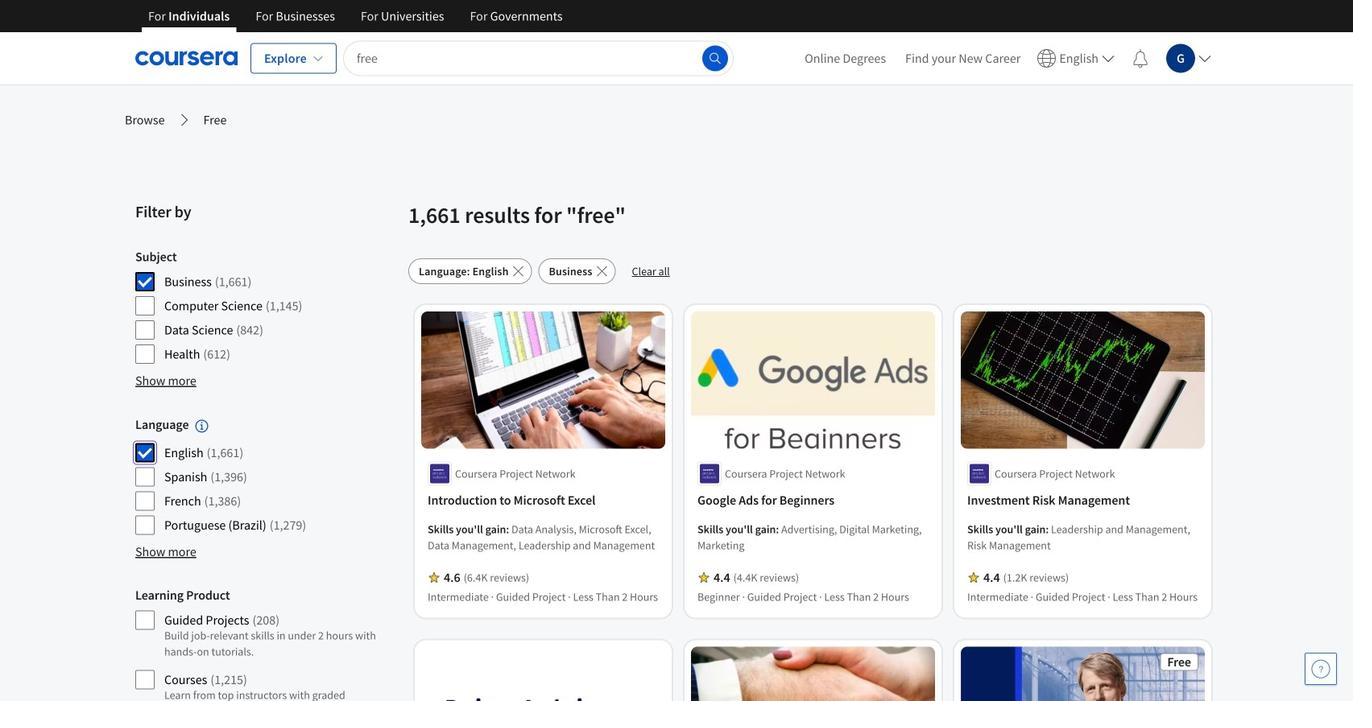 Task type: locate. For each thing, give the bounding box(es) containing it.
coursera image
[[135, 46, 238, 71]]

What do you want to learn? text field
[[343, 41, 734, 76]]

banner navigation
[[135, 0, 576, 32]]

help center image
[[1311, 660, 1331, 679]]

information about this filter group image
[[195, 420, 208, 433]]

menu
[[795, 32, 1218, 85]]

2 vertical spatial group
[[135, 587, 399, 702]]

0 vertical spatial group
[[135, 249, 399, 365]]

1 vertical spatial group
[[135, 416, 399, 536]]

group
[[135, 249, 399, 365], [135, 416, 399, 536], [135, 587, 399, 702]]

None search field
[[343, 41, 734, 76]]



Task type: vqa. For each thing, say whether or not it's contained in the screenshot.
second group from the bottom
yes



Task type: describe. For each thing, give the bounding box(es) containing it.
3 group from the top
[[135, 587, 399, 702]]

1 group from the top
[[135, 249, 399, 365]]

2 group from the top
[[135, 416, 399, 536]]



